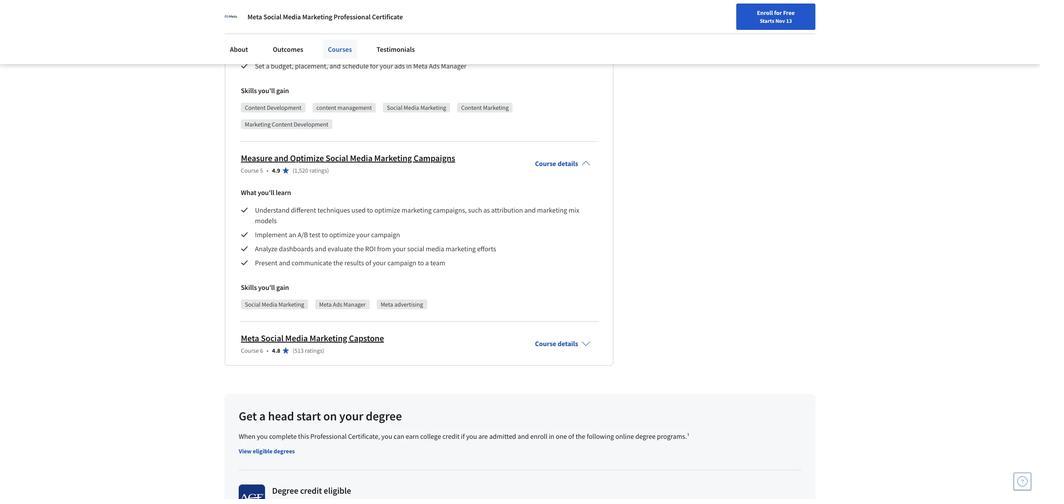Task type: vqa. For each thing, say whether or not it's contained in the screenshot.
( 513 ratings ) on the left bottom of the page
yes



Task type: describe. For each thing, give the bounding box(es) containing it.
when you complete this professional certificate, you can earn college credit if you are admitted and enroll in one of the following online degree programs.¹
[[239, 433, 690, 441]]

about link
[[225, 40, 254, 59]]

) for social
[[327, 167, 329, 175]]

outcomes link
[[268, 40, 309, 59]]

campaigns
[[284, 34, 316, 42]]

used
[[352, 206, 366, 215]]

2 horizontal spatial in
[[549, 433, 555, 441]]

skills you'll gain for analyze
[[241, 283, 289, 292]]

enroll for free starts nov 13
[[757, 9, 795, 24]]

1 vertical spatial development
[[294, 121, 329, 129]]

meta up the 'courses'
[[324, 34, 339, 42]]

from
[[377, 245, 391, 253]]

• for and
[[267, 167, 269, 175]]

college
[[421, 433, 441, 441]]

view eligible degrees
[[239, 448, 295, 456]]

2 vertical spatial manager
[[344, 301, 366, 309]]

course 5 •
[[241, 167, 269, 175]]

marketing left campaigns,
[[402, 206, 432, 215]]

head
[[268, 409, 294, 425]]

budget,
[[271, 62, 294, 70]]

online
[[616, 433, 634, 441]]

if
[[461, 433, 465, 441]]

skills for analyze dashboards and evaluate the roi from your social media marketing efforts
[[241, 283, 257, 292]]

course details for meta social media marketing capstone
[[535, 340, 579, 348]]

ads
[[395, 62, 405, 70]]

meta image
[[225, 11, 237, 23]]

1 horizontal spatial eligible
[[324, 486, 351, 497]]

build an ad that aligns with your marketing objectives and target it to your intended audience
[[255, 48, 528, 56]]

what for build
[[241, 16, 257, 25]]

5
[[260, 167, 263, 175]]

structure
[[255, 34, 283, 42]]

ratings for optimize
[[310, 167, 327, 175]]

your left ads
[[380, 62, 393, 70]]

1,520
[[295, 167, 308, 175]]

1 vertical spatial degree
[[636, 433, 656, 441]]

content development
[[245, 104, 302, 112]]

aligns
[[303, 48, 320, 56]]

view
[[239, 448, 252, 456]]

meta for meta advertising
[[381, 301, 393, 309]]

details for measure and optimize social media marketing campaigns
[[558, 159, 579, 168]]

view eligible degrees button
[[239, 447, 295, 456]]

earn
[[406, 433, 419, 441]]

your right with
[[336, 48, 350, 56]]

1 horizontal spatial credit
[[443, 433, 460, 441]]

career
[[835, 10, 852, 18]]

( for media
[[293, 347, 295, 355]]

find
[[797, 10, 808, 18]]

gain for dashboards
[[276, 283, 289, 292]]

meta for meta social media marketing professional certificate
[[248, 12, 262, 21]]

it
[[445, 48, 449, 56]]

0 vertical spatial development
[[267, 104, 302, 112]]

optimize for your
[[329, 231, 355, 239]]

professional for certificate,
[[311, 433, 347, 441]]

meta for meta ads manager
[[319, 301, 332, 309]]

1 vertical spatial in
[[407, 62, 412, 70]]

1 horizontal spatial of
[[569, 433, 575, 441]]

a/b
[[298, 231, 308, 239]]

ad
[[281, 48, 288, 56]]

team
[[431, 259, 446, 268]]

and down with
[[330, 62, 341, 70]]

social down present
[[245, 301, 261, 309]]

course details button for measure and optimize social media marketing campaigns
[[528, 147, 598, 180]]

1 vertical spatial for
[[370, 62, 379, 70]]

techniques
[[318, 206, 350, 215]]

and down dashboards
[[279, 259, 290, 268]]

meta for meta social media marketing capstone
[[241, 333, 259, 344]]

mix
[[569, 206, 580, 215]]

6
[[260, 347, 263, 355]]

) for marketing
[[323, 347, 325, 355]]

( for optimize
[[293, 167, 295, 175]]

certificate,
[[348, 433, 380, 441]]

objectives
[[383, 48, 412, 56]]

courses
[[328, 45, 352, 54]]

are
[[479, 433, 488, 441]]

content management
[[317, 104, 372, 112]]

get a head start on your degree
[[239, 409, 402, 425]]

starts
[[760, 17, 775, 24]]

enroll
[[531, 433, 548, 441]]

1 you from the left
[[257, 433, 268, 441]]

start
[[297, 409, 321, 425]]

marketing right 'media'
[[446, 245, 476, 253]]

management
[[338, 104, 372, 112]]

your up roi
[[357, 231, 370, 239]]

such
[[468, 206, 482, 215]]

results
[[345, 259, 364, 268]]

efforts
[[477, 245, 496, 253]]

0 vertical spatial degree
[[366, 409, 402, 425]]

campaigns,
[[433, 206, 467, 215]]

1 vertical spatial ads
[[429, 62, 440, 70]]

skills for set a budget, placement, and schedule for your ads in meta ads manager
[[241, 86, 257, 95]]

outcomes
[[273, 45, 303, 54]]

attribution
[[492, 206, 523, 215]]

0 horizontal spatial of
[[366, 259, 372, 268]]

meta social media marketing professional certificate
[[248, 12, 403, 21]]

content for content development
[[245, 104, 266, 112]]

free
[[784, 9, 795, 17]]

course 6 •
[[241, 347, 269, 355]]

campaign for of
[[388, 259, 417, 268]]

different
[[291, 206, 316, 215]]

meta ads manager
[[319, 301, 366, 309]]

can
[[394, 433, 404, 441]]

to right it
[[451, 48, 457, 56]]

optimize for marketing
[[375, 206, 400, 215]]

help center image
[[1018, 477, 1028, 487]]

professional for certificate
[[334, 12, 371, 21]]

your right on
[[340, 409, 364, 425]]

marketing left mix
[[537, 206, 568, 215]]

communicate
[[292, 259, 332, 268]]

as
[[484, 206, 490, 215]]

this
[[298, 433, 309, 441]]

programs.¹
[[657, 433, 690, 441]]

3 you from the left
[[466, 433, 477, 441]]

2 vertical spatial ads
[[333, 301, 342, 309]]

intended
[[473, 48, 500, 56]]

when
[[239, 433, 256, 441]]

eligible inside button
[[253, 448, 273, 456]]

what you'll learn for implement
[[241, 188, 291, 197]]

what for implement
[[241, 188, 257, 197]]

to inside understand different techniques used to optimize marketing campaigns, such as attribution and marketing mix models
[[367, 206, 373, 215]]

and left target
[[414, 48, 425, 56]]

social
[[408, 245, 425, 253]]

learn for implement
[[276, 188, 291, 197]]

present
[[255, 259, 278, 268]]

present and communicate the results of your campaign to a team
[[255, 259, 446, 268]]

roi
[[365, 245, 376, 253]]

1 horizontal spatial content
[[272, 121, 293, 129]]

following
[[587, 433, 614, 441]]

measure
[[241, 153, 273, 164]]

courses link
[[323, 40, 357, 59]]

campaigns
[[414, 153, 456, 164]]

media
[[426, 245, 445, 253]]

( 1,520 ratings )
[[293, 167, 329, 175]]



Task type: locate. For each thing, give the bounding box(es) containing it.
optimize up evaluate
[[329, 231, 355, 239]]

0 vertical spatial the
[[354, 245, 364, 253]]

degree right online
[[636, 433, 656, 441]]

2 course details button from the top
[[528, 327, 598, 361]]

meta social media marketing capstone
[[241, 333, 384, 344]]

2 what you'll learn from the top
[[241, 188, 291, 197]]

ratings for media
[[305, 347, 323, 355]]

manager up capstone
[[344, 301, 366, 309]]

1 vertical spatial course details
[[535, 340, 579, 348]]

2 course details from the top
[[535, 340, 579, 348]]

•
[[267, 167, 269, 175], [267, 347, 269, 355]]

marketing
[[351, 48, 381, 56], [402, 206, 432, 215], [537, 206, 568, 215], [446, 245, 476, 253]]

0 vertical spatial learn
[[276, 16, 291, 25]]

1 vertical spatial )
[[323, 347, 325, 355]]

degree up 'can'
[[366, 409, 402, 425]]

details
[[558, 159, 579, 168], [558, 340, 579, 348]]

media
[[283, 12, 301, 21], [404, 104, 420, 112], [350, 153, 373, 164], [262, 301, 277, 309], [285, 333, 308, 344]]

ratings down 'optimize'
[[310, 167, 327, 175]]

1 horizontal spatial the
[[354, 245, 364, 253]]

1 vertical spatial skills you'll gain
[[241, 283, 289, 292]]

1 vertical spatial of
[[569, 433, 575, 441]]

1 horizontal spatial )
[[327, 167, 329, 175]]

learn for build
[[276, 16, 291, 25]]

for inside enroll for free starts nov 13
[[775, 9, 782, 17]]

what you'll learn up structure
[[241, 16, 291, 25]]

1 horizontal spatial social media marketing
[[387, 104, 446, 112]]

build
[[255, 48, 271, 56]]

certificate
[[372, 12, 403, 21]]

eligible
[[253, 448, 273, 456], [324, 486, 351, 497]]

you right if
[[466, 433, 477, 441]]

1 vertical spatial (
[[293, 347, 295, 355]]

1 details from the top
[[558, 159, 579, 168]]

1 vertical spatial what you'll learn
[[241, 188, 291, 197]]

your right from
[[393, 245, 406, 253]]

ads up meta social media marketing capstone link
[[333, 301, 342, 309]]

implement
[[255, 231, 288, 239]]

to down social
[[418, 259, 424, 268]]

you left 'can'
[[382, 433, 393, 441]]

0 horizontal spatial you
[[257, 433, 268, 441]]

0 vertical spatial •
[[267, 167, 269, 175]]

and inside understand different techniques used to optimize marketing campaigns, such as attribution and marketing mix models
[[525, 206, 536, 215]]

to
[[451, 48, 457, 56], [367, 206, 373, 215], [322, 231, 328, 239], [418, 259, 424, 268]]

audience
[[501, 48, 528, 56]]

0 vertical spatial social media marketing
[[387, 104, 446, 112]]

meta left advertising
[[381, 301, 393, 309]]

0 horizontal spatial social media marketing
[[245, 301, 304, 309]]

what down course 5 •
[[241, 188, 257, 197]]

and down test on the left of the page
[[315, 245, 326, 253]]

an for build
[[272, 48, 279, 56]]

content
[[317, 104, 337, 112]]

professional down on
[[311, 433, 347, 441]]

0 vertical spatial for
[[775, 9, 782, 17]]

social
[[264, 12, 282, 21], [387, 104, 403, 112], [326, 153, 348, 164], [245, 301, 261, 309], [261, 333, 284, 344]]

1 • from the top
[[267, 167, 269, 175]]

1 course details from the top
[[535, 159, 579, 168]]

and right attribution
[[525, 206, 536, 215]]

and left "enroll"
[[518, 433, 529, 441]]

you'll
[[258, 16, 275, 25], [258, 86, 275, 95], [258, 188, 275, 197], [258, 283, 275, 292]]

course details button
[[528, 147, 598, 180], [528, 327, 598, 361]]

13
[[787, 17, 793, 24]]

gain up content development
[[276, 86, 289, 95]]

you'll for social
[[258, 283, 275, 292]]

optimize right used
[[375, 206, 400, 215]]

1 horizontal spatial degree
[[636, 433, 656, 441]]

learn up 'understand' at the top left of page
[[276, 188, 291, 197]]

what
[[241, 16, 257, 25], [241, 188, 257, 197]]

skills you'll gain up content development
[[241, 86, 289, 95]]

1 learn from the top
[[276, 16, 291, 25]]

0 horizontal spatial in
[[317, 34, 323, 42]]

one
[[556, 433, 567, 441]]

that
[[290, 48, 302, 56]]

for up nov
[[775, 9, 782, 17]]

None search field
[[125, 5, 337, 23]]

meta
[[248, 12, 262, 21], [324, 34, 339, 42], [414, 62, 428, 70], [319, 301, 332, 309], [381, 301, 393, 309], [241, 333, 259, 344]]

0 horizontal spatial credit
[[300, 486, 322, 497]]

target
[[427, 48, 444, 56]]

0 horizontal spatial degree
[[366, 409, 402, 425]]

an left a/b
[[289, 231, 296, 239]]

gain for a
[[276, 86, 289, 95]]

1 vertical spatial professional
[[311, 433, 347, 441]]

0 horizontal spatial content
[[245, 104, 266, 112]]

details for meta social media marketing capstone
[[558, 340, 579, 348]]

complete
[[269, 433, 297, 441]]

what right meta image
[[241, 16, 257, 25]]

campaign down social
[[388, 259, 417, 268]]

0 vertical spatial details
[[558, 159, 579, 168]]

1 skills from the top
[[241, 86, 257, 95]]

meta down target
[[414, 62, 428, 70]]

0 vertical spatial gain
[[276, 86, 289, 95]]

ratings
[[310, 167, 327, 175], [305, 347, 323, 355]]

analyze dashboards and evaluate the roi from your social media marketing efforts
[[255, 245, 496, 253]]

your right find
[[809, 10, 821, 18]]

2 vertical spatial the
[[576, 433, 586, 441]]

a for get a head start on your degree
[[259, 409, 266, 425]]

0 vertical spatial ads
[[340, 34, 351, 42]]

0 horizontal spatial optimize
[[329, 231, 355, 239]]

development down content
[[294, 121, 329, 129]]

2 what from the top
[[241, 188, 257, 197]]

skills you'll gain
[[241, 86, 289, 95], [241, 283, 289, 292]]

0 vertical spatial (
[[293, 167, 295, 175]]

in right ads
[[407, 62, 412, 70]]

1 vertical spatial •
[[267, 347, 269, 355]]

) down measure and optimize social media marketing campaigns
[[327, 167, 329, 175]]

2 • from the top
[[267, 347, 269, 355]]

4.9
[[272, 167, 280, 175]]

about
[[230, 45, 248, 54]]

ads up the 'courses'
[[340, 34, 351, 42]]

development
[[267, 104, 302, 112], [294, 121, 329, 129]]

( right "4.8"
[[293, 347, 295, 355]]

• right 5
[[267, 167, 269, 175]]

learn up structure
[[276, 16, 291, 25]]

find your new career
[[797, 10, 852, 18]]

ratings down meta social media marketing capstone at the bottom left
[[305, 347, 323, 355]]

2 gain from the top
[[276, 283, 289, 292]]

)
[[327, 167, 329, 175], [323, 347, 325, 355]]

content
[[245, 104, 266, 112], [461, 104, 482, 112], [272, 121, 293, 129]]

and up 4.9
[[274, 153, 289, 164]]

understand
[[255, 206, 290, 215]]

you'll for structure
[[258, 16, 275, 25]]

the left roi
[[354, 245, 364, 253]]

for
[[775, 9, 782, 17], [370, 62, 379, 70]]

meta right meta image
[[248, 12, 262, 21]]

course details for measure and optimize social media marketing campaigns
[[535, 159, 579, 168]]

structure campaigns in meta ads manager
[[255, 34, 378, 42]]

ace logo image
[[239, 485, 265, 500]]

the down evaluate
[[333, 259, 343, 268]]

2 vertical spatial in
[[549, 433, 555, 441]]

0 vertical spatial course details
[[535, 159, 579, 168]]

you right the when
[[257, 433, 268, 441]]

meta up course 6 •
[[241, 333, 259, 344]]

0 horizontal spatial eligible
[[253, 448, 273, 456]]

set
[[255, 62, 265, 70]]

degree
[[272, 486, 299, 497]]

0 vertical spatial ratings
[[310, 167, 327, 175]]

1 what you'll learn from the top
[[241, 16, 291, 25]]

513
[[295, 347, 304, 355]]

0 vertical spatial course details button
[[528, 147, 598, 180]]

0 horizontal spatial the
[[333, 259, 343, 268]]

campaign for optimize
[[371, 231, 400, 239]]

testimonials
[[377, 45, 415, 54]]

manager up the 'courses'
[[352, 34, 378, 42]]

admitted
[[490, 433, 517, 441]]

learn
[[276, 16, 291, 25], [276, 188, 291, 197]]

1 vertical spatial a
[[426, 259, 429, 268]]

0 vertical spatial optimize
[[375, 206, 400, 215]]

• right 6 on the left of the page
[[267, 347, 269, 355]]

your right it
[[458, 48, 472, 56]]

in left one
[[549, 433, 555, 441]]

professional
[[334, 12, 371, 21], [311, 433, 347, 441]]

meta up meta social media marketing capstone at the bottom left
[[319, 301, 332, 309]]

an left ad
[[272, 48, 279, 56]]

0 vertical spatial credit
[[443, 433, 460, 441]]

what you'll learn
[[241, 16, 291, 25], [241, 188, 291, 197]]

skills down set
[[241, 86, 257, 95]]

1 vertical spatial credit
[[300, 486, 322, 497]]

implement an a/b test to optimize your campaign
[[255, 231, 400, 239]]

evaluate
[[328, 245, 353, 253]]

2 vertical spatial a
[[259, 409, 266, 425]]

1 ( from the top
[[293, 167, 295, 175]]

your down 'analyze dashboards and evaluate the roi from your social media marketing efforts'
[[373, 259, 386, 268]]

1 gain from the top
[[276, 86, 289, 95]]

• for social
[[267, 347, 269, 355]]

social right management
[[387, 104, 403, 112]]

professional up courses link
[[334, 12, 371, 21]]

0 vertical spatial skills you'll gain
[[241, 86, 289, 95]]

enroll
[[757, 9, 773, 17]]

0 horizontal spatial an
[[272, 48, 279, 56]]

a for set a budget, placement, and schedule for your ads in meta ads manager
[[266, 62, 270, 70]]

0 vertical spatial what you'll learn
[[241, 16, 291, 25]]

0 vertical spatial skills
[[241, 86, 257, 95]]

in
[[317, 34, 323, 42], [407, 62, 412, 70], [549, 433, 555, 441]]

models
[[255, 217, 277, 225]]

meta social media marketing capstone link
[[241, 333, 384, 344]]

0 vertical spatial an
[[272, 48, 279, 56]]

0 vertical spatial campaign
[[371, 231, 400, 239]]

of right one
[[569, 433, 575, 441]]

credit left if
[[443, 433, 460, 441]]

2 learn from the top
[[276, 188, 291, 197]]

you'll up content development
[[258, 86, 275, 95]]

to right test on the left of the page
[[322, 231, 328, 239]]

a right get
[[259, 409, 266, 425]]

2 horizontal spatial content
[[461, 104, 482, 112]]

2 skills from the top
[[241, 283, 257, 292]]

1 vertical spatial gain
[[276, 283, 289, 292]]

testimonials link
[[372, 40, 420, 59]]

for right schedule
[[370, 62, 379, 70]]

social media marketing
[[387, 104, 446, 112], [245, 301, 304, 309]]

you'll for content
[[258, 86, 275, 95]]

skills down present
[[241, 283, 257, 292]]

1 vertical spatial eligible
[[324, 486, 351, 497]]

schedule
[[342, 62, 369, 70]]

0 vertical spatial a
[[266, 62, 270, 70]]

dashboards
[[279, 245, 314, 253]]

1 skills you'll gain from the top
[[241, 86, 289, 95]]

marketing content development
[[245, 121, 329, 129]]

1 horizontal spatial in
[[407, 62, 412, 70]]

skills you'll gain down present
[[241, 283, 289, 292]]

you'll up structure
[[258, 16, 275, 25]]

2 ( from the top
[[293, 347, 295, 355]]

what you'll learn up 'understand' at the top left of page
[[241, 188, 291, 197]]

1 horizontal spatial optimize
[[375, 206, 400, 215]]

0 vertical spatial in
[[317, 34, 323, 42]]

campaign up from
[[371, 231, 400, 239]]

0 vertical spatial what
[[241, 16, 257, 25]]

1 what from the top
[[241, 16, 257, 25]]

1 vertical spatial skills
[[241, 283, 257, 292]]

credit right degree
[[300, 486, 322, 497]]

you'll up 'understand' at the top left of page
[[258, 188, 275, 197]]

2 you from the left
[[382, 433, 393, 441]]

social up ( 1,520 ratings )
[[326, 153, 348, 164]]

content marketing
[[461, 104, 509, 112]]

content for content marketing
[[461, 104, 482, 112]]

gain down present
[[276, 283, 289, 292]]

0 horizontal spatial )
[[323, 347, 325, 355]]

0 vertical spatial )
[[327, 167, 329, 175]]

1 vertical spatial an
[[289, 231, 296, 239]]

1 horizontal spatial an
[[289, 231, 296, 239]]

0 vertical spatial manager
[[352, 34, 378, 42]]

1 vertical spatial ratings
[[305, 347, 323, 355]]

new
[[822, 10, 834, 18]]

with
[[322, 48, 335, 56]]

1 vertical spatial the
[[333, 259, 343, 268]]

to right used
[[367, 206, 373, 215]]

0 vertical spatial eligible
[[253, 448, 273, 456]]

1 vertical spatial campaign
[[388, 259, 417, 268]]

0 horizontal spatial for
[[370, 62, 379, 70]]

1 course details button from the top
[[528, 147, 598, 180]]

placement,
[[295, 62, 328, 70]]

ads down target
[[429, 62, 440, 70]]

development up marketing content development in the top left of the page
[[267, 104, 302, 112]]

manager
[[352, 34, 378, 42], [441, 62, 467, 70], [344, 301, 366, 309]]

2 skills you'll gain from the top
[[241, 283, 289, 292]]

optimize
[[375, 206, 400, 215], [329, 231, 355, 239]]

0 vertical spatial of
[[366, 259, 372, 268]]

measure and optimize social media marketing campaigns
[[241, 153, 456, 164]]

1 vertical spatial what
[[241, 188, 257, 197]]

gain
[[276, 86, 289, 95], [276, 283, 289, 292]]

of right "results"
[[366, 259, 372, 268]]

course details button for meta social media marketing capstone
[[528, 327, 598, 361]]

in up with
[[317, 34, 323, 42]]

an for implement
[[289, 231, 296, 239]]

optimize
[[290, 153, 324, 164]]

) down meta social media marketing capstone link
[[323, 347, 325, 355]]

skills you'll gain for set
[[241, 86, 289, 95]]

2 details from the top
[[558, 340, 579, 348]]

1 vertical spatial manager
[[441, 62, 467, 70]]

you'll down present
[[258, 283, 275, 292]]

the
[[354, 245, 364, 253], [333, 259, 343, 268], [576, 433, 586, 441]]

measure and optimize social media marketing campaigns link
[[241, 153, 456, 164]]

a left team
[[426, 259, 429, 268]]

optimize inside understand different techniques used to optimize marketing campaigns, such as attribution and marketing mix models
[[375, 206, 400, 215]]

a right set
[[266, 62, 270, 70]]

1 horizontal spatial for
[[775, 9, 782, 17]]

0 vertical spatial professional
[[334, 12, 371, 21]]

1 vertical spatial optimize
[[329, 231, 355, 239]]

2 horizontal spatial you
[[466, 433, 477, 441]]

set a budget, placement, and schedule for your ads in meta ads manager
[[255, 62, 467, 70]]

social up "4.8"
[[261, 333, 284, 344]]

get
[[239, 409, 257, 425]]

what you'll learn for build
[[241, 16, 291, 25]]

social up structure
[[264, 12, 282, 21]]

manager down it
[[441, 62, 467, 70]]

1 horizontal spatial you
[[382, 433, 393, 441]]

( right 4.9
[[293, 167, 295, 175]]

marketing up set a budget, placement, and schedule for your ads in meta ads manager
[[351, 48, 381, 56]]

1 vertical spatial course details button
[[528, 327, 598, 361]]

2 horizontal spatial the
[[576, 433, 586, 441]]

meta advertising
[[381, 301, 423, 309]]

analyze
[[255, 245, 278, 253]]

1 vertical spatial learn
[[276, 188, 291, 197]]

test
[[310, 231, 321, 239]]

the right one
[[576, 433, 586, 441]]

1 vertical spatial details
[[558, 340, 579, 348]]

4.8
[[272, 347, 280, 355]]

( 513 ratings )
[[293, 347, 325, 355]]

1 vertical spatial social media marketing
[[245, 301, 304, 309]]



